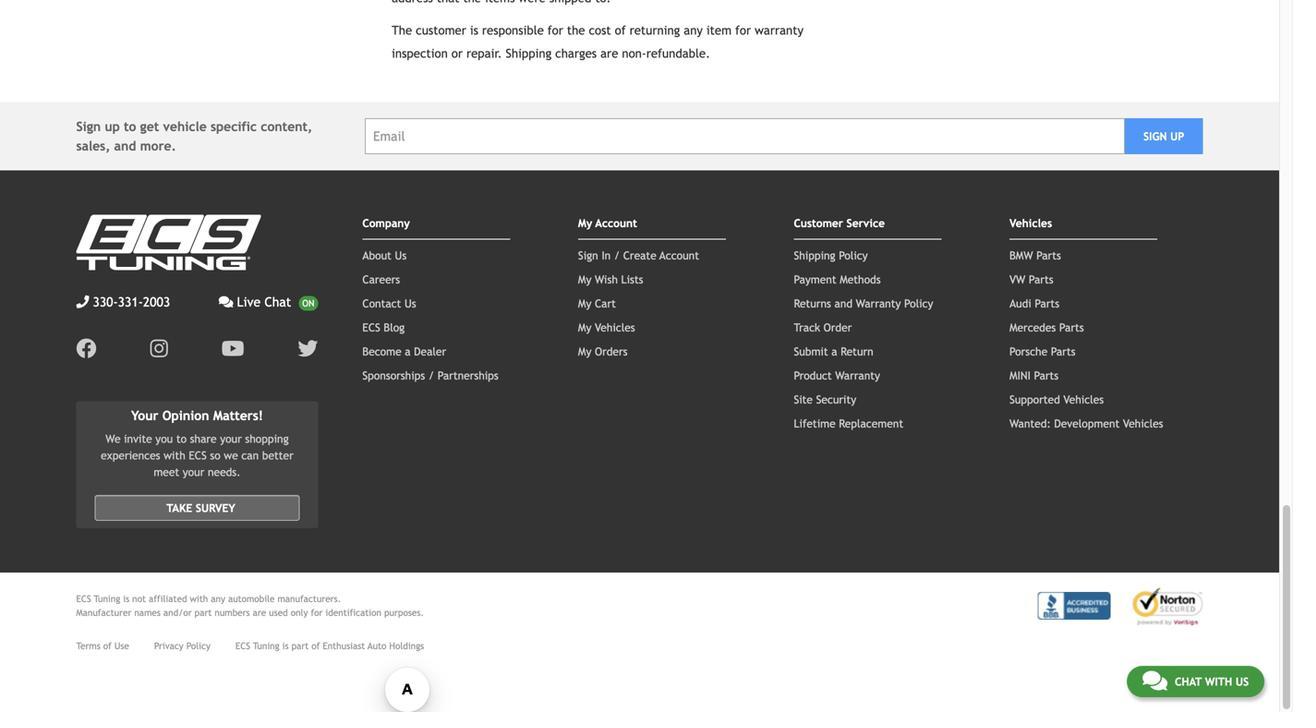 Task type: vqa. For each thing, say whether or not it's contained in the screenshot.
question circle image on the right bottom
no



Task type: locate. For each thing, give the bounding box(es) containing it.
take survey
[[167, 502, 235, 515]]

and up order on the top right
[[835, 297, 853, 310]]

0 horizontal spatial of
[[103, 641, 112, 652]]

0 horizontal spatial comments image
[[219, 296, 233, 308]]

responsible
[[482, 23, 544, 37]]

contact
[[363, 297, 401, 310]]

0 horizontal spatial are
[[253, 608, 266, 618]]

sign for sign up
[[1144, 130, 1168, 143]]

live chat
[[237, 295, 291, 309]]

0 horizontal spatial your
[[183, 466, 205, 479]]

ecs down the numbers
[[236, 641, 251, 652]]

0 vertical spatial account
[[596, 217, 638, 229]]

with inside chat with us link
[[1206, 676, 1233, 689]]

0 horizontal spatial and
[[114, 138, 136, 153]]

my left orders
[[579, 345, 592, 358]]

is inside the customer is responsible for the cost of returning any item for warranty inspection or repair. shipping charges are non-refundable.
[[470, 23, 479, 37]]

comments image inside chat with us link
[[1143, 670, 1168, 692]]

take survey button
[[95, 495, 300, 521]]

my orders link
[[579, 345, 628, 358]]

1 horizontal spatial is
[[283, 641, 289, 652]]

are inside the customer is responsible for the cost of returning any item for warranty inspection or repair. shipping charges are non-refundable.
[[601, 46, 619, 60]]

security
[[817, 393, 857, 406]]

0 vertical spatial warranty
[[856, 297, 901, 310]]

shipping inside the customer is responsible for the cost of returning any item for warranty inspection or repair. shipping charges are non-refundable.
[[506, 46, 552, 60]]

ecs up manufacturer
[[76, 594, 91, 604]]

part
[[195, 608, 212, 618], [292, 641, 309, 652]]

sign inside sign up to get vehicle specific content, sales, and more.
[[76, 119, 101, 134]]

shipping down responsible
[[506, 46, 552, 60]]

porsche
[[1010, 345, 1048, 358]]

careers link
[[363, 273, 400, 286]]

my for my cart
[[579, 297, 592, 310]]

ecs inside ecs tuning is not affiliated with any automobile manufacturers. manufacturer names and/or part numbers are used only for identification purposes.
[[76, 594, 91, 604]]

with inside we invite you to share your shopping experiences with ecs so we can better meet your needs.
[[164, 449, 186, 462]]

1 vertical spatial your
[[183, 466, 205, 479]]

for inside ecs tuning is not affiliated with any automobile manufacturers. manufacturer names and/or part numbers are used only for identification purposes.
[[311, 608, 323, 618]]

experiences
[[101, 449, 160, 462]]

0 vertical spatial shipping
[[506, 46, 552, 60]]

0 horizontal spatial /
[[429, 369, 434, 382]]

comments image left chat with us
[[1143, 670, 1168, 692]]

0 vertical spatial comments image
[[219, 296, 233, 308]]

1 horizontal spatial for
[[548, 23, 564, 37]]

0 horizontal spatial up
[[105, 119, 120, 134]]

2 a from the left
[[832, 345, 838, 358]]

/ down dealer
[[429, 369, 434, 382]]

1 vertical spatial /
[[429, 369, 434, 382]]

content,
[[261, 119, 313, 134]]

parts for vw parts
[[1029, 273, 1054, 286]]

parts down porsche parts link
[[1035, 369, 1059, 382]]

account right create
[[660, 249, 700, 262]]

is up the repair.
[[470, 23, 479, 37]]

are down 'automobile'
[[253, 608, 266, 618]]

returns
[[794, 297, 832, 310]]

0 horizontal spatial tuning
[[94, 594, 120, 604]]

/ right in
[[614, 249, 620, 262]]

invite
[[124, 433, 152, 445]]

terms of use
[[76, 641, 129, 652]]

comments image for live
[[219, 296, 233, 308]]

sign in / create account link
[[579, 249, 700, 262]]

4 my from the top
[[579, 321, 592, 334]]

1 vertical spatial shipping
[[794, 249, 836, 262]]

become a dealer
[[363, 345, 447, 358]]

1 horizontal spatial /
[[614, 249, 620, 262]]

shipping
[[506, 46, 552, 60], [794, 249, 836, 262]]

2 horizontal spatial sign
[[1144, 130, 1168, 143]]

parts right bmw
[[1037, 249, 1062, 262]]

for right item
[[736, 23, 752, 37]]

holdings
[[389, 641, 424, 652]]

1 a from the left
[[405, 345, 411, 358]]

can
[[242, 449, 259, 462]]

1 horizontal spatial any
[[684, 23, 703, 37]]

warranty
[[755, 23, 804, 37]]

0 horizontal spatial to
[[124, 119, 136, 134]]

to left get
[[124, 119, 136, 134]]

about
[[363, 249, 392, 262]]

for left the
[[548, 23, 564, 37]]

contact us link
[[363, 297, 416, 310]]

us
[[395, 249, 407, 262], [405, 297, 416, 310], [1236, 676, 1250, 689]]

and inside sign up to get vehicle specific content, sales, and more.
[[114, 138, 136, 153]]

1 vertical spatial tuning
[[253, 641, 280, 652]]

any
[[684, 23, 703, 37], [211, 594, 225, 604]]

any up the numbers
[[211, 594, 225, 604]]

a for become
[[405, 345, 411, 358]]

parts for audi parts
[[1035, 297, 1060, 310]]

ecs left 'blog'
[[363, 321, 381, 334]]

sign for sign up to get vehicle specific content, sales, and more.
[[76, 119, 101, 134]]

1 horizontal spatial part
[[292, 641, 309, 652]]

up for sign up to get vehicle specific content, sales, and more.
[[105, 119, 120, 134]]

take survey link
[[95, 495, 300, 521]]

2 horizontal spatial of
[[615, 23, 626, 37]]

my left cart
[[579, 297, 592, 310]]

my account
[[579, 217, 638, 229]]

sign inside button
[[1144, 130, 1168, 143]]

lifetime
[[794, 417, 836, 430]]

audi parts link
[[1010, 297, 1060, 310]]

0 vertical spatial your
[[220, 433, 242, 445]]

parts for porsche parts
[[1052, 345, 1076, 358]]

sign in / create account
[[579, 249, 700, 262]]

1 horizontal spatial shipping
[[794, 249, 836, 262]]

and/or
[[163, 608, 192, 618]]

mercedes parts link
[[1010, 321, 1085, 334]]

sign up to get vehicle specific content, sales, and more.
[[76, 119, 313, 153]]

track order link
[[794, 321, 852, 334]]

0 horizontal spatial sign
[[76, 119, 101, 134]]

comments image for chat
[[1143, 670, 1168, 692]]

my left wish
[[579, 273, 592, 286]]

Email email field
[[365, 118, 1126, 154]]

1 horizontal spatial your
[[220, 433, 242, 445]]

vehicles up orders
[[595, 321, 636, 334]]

1 horizontal spatial chat
[[1176, 676, 1203, 689]]

ecs for ecs tuning is part of enthusiast auto holdings
[[236, 641, 251, 652]]

1 horizontal spatial comments image
[[1143, 670, 1168, 692]]

0 horizontal spatial shipping
[[506, 46, 552, 60]]

any left item
[[684, 23, 703, 37]]

part right and/or
[[195, 608, 212, 618]]

1 vertical spatial is
[[123, 594, 130, 604]]

0 horizontal spatial part
[[195, 608, 212, 618]]

about us
[[363, 249, 407, 262]]

ecs left so at the left bottom of page
[[189, 449, 207, 462]]

1 horizontal spatial of
[[312, 641, 320, 652]]

parts for mini parts
[[1035, 369, 1059, 382]]

my down my cart link
[[579, 321, 592, 334]]

1 vertical spatial and
[[835, 297, 853, 310]]

twitter logo image
[[298, 339, 318, 359]]

account up in
[[596, 217, 638, 229]]

1 vertical spatial comments image
[[1143, 670, 1168, 692]]

a
[[405, 345, 411, 358], [832, 345, 838, 358]]

vw
[[1010, 273, 1026, 286]]

careers
[[363, 273, 400, 286]]

1 vertical spatial policy
[[905, 297, 934, 310]]

vehicle
[[163, 119, 207, 134]]

0 vertical spatial part
[[195, 608, 212, 618]]

live chat link
[[219, 292, 318, 312]]

of left enthusiast
[[312, 641, 320, 652]]

1 vertical spatial account
[[660, 249, 700, 262]]

warranty down return
[[836, 369, 881, 382]]

a left return
[[832, 345, 838, 358]]

is for not
[[123, 594, 130, 604]]

a left dealer
[[405, 345, 411, 358]]

0 vertical spatial /
[[614, 249, 620, 262]]

my for my wish lists
[[579, 273, 592, 286]]

warranty down methods
[[856, 297, 901, 310]]

methods
[[840, 273, 881, 286]]

0 horizontal spatial a
[[405, 345, 411, 358]]

0 horizontal spatial any
[[211, 594, 225, 604]]

tuning up manufacturer
[[94, 594, 120, 604]]

5 my from the top
[[579, 345, 592, 358]]

3 my from the top
[[579, 297, 592, 310]]

1 vertical spatial are
[[253, 608, 266, 618]]

policy
[[839, 249, 868, 262], [905, 297, 934, 310], [186, 641, 211, 652]]

are left "non-"
[[601, 46, 619, 60]]

0 vertical spatial tuning
[[94, 594, 120, 604]]

1 vertical spatial with
[[190, 594, 208, 604]]

1 horizontal spatial to
[[176, 433, 187, 445]]

0 horizontal spatial policy
[[186, 641, 211, 652]]

terms of use link
[[76, 640, 129, 653]]

is down used
[[283, 641, 289, 652]]

0 vertical spatial chat
[[265, 295, 291, 309]]

1 horizontal spatial up
[[1171, 130, 1185, 143]]

we invite you to share your shopping experiences with ecs so we can better meet your needs.
[[101, 433, 294, 479]]

tuning
[[94, 594, 120, 604], [253, 641, 280, 652]]

comments image inside live chat link
[[219, 296, 233, 308]]

and right 'sales,'
[[114, 138, 136, 153]]

wish
[[595, 273, 618, 286]]

shipping up payment
[[794, 249, 836, 262]]

parts up mercedes parts
[[1035, 297, 1060, 310]]

2 horizontal spatial with
[[1206, 676, 1233, 689]]

up inside sign up to get vehicle specific content, sales, and more.
[[105, 119, 120, 134]]

1 horizontal spatial are
[[601, 46, 619, 60]]

1 horizontal spatial account
[[660, 249, 700, 262]]

2 horizontal spatial is
[[470, 23, 479, 37]]

my
[[579, 217, 593, 229], [579, 273, 592, 286], [579, 297, 592, 310], [579, 321, 592, 334], [579, 345, 592, 358]]

policy for privacy policy
[[186, 641, 211, 652]]

up inside sign up button
[[1171, 130, 1185, 143]]

we
[[106, 433, 121, 445]]

0 horizontal spatial is
[[123, 594, 130, 604]]

of right 'cost'
[[615, 23, 626, 37]]

payment methods link
[[794, 273, 881, 286]]

only
[[291, 608, 308, 618]]

manufacturers.
[[278, 594, 341, 604]]

for down manufacturers.
[[311, 608, 323, 618]]

0 horizontal spatial chat
[[265, 295, 291, 309]]

0 vertical spatial with
[[164, 449, 186, 462]]

1 horizontal spatial a
[[832, 345, 838, 358]]

your up we
[[220, 433, 242, 445]]

submit a return link
[[794, 345, 874, 358]]

my for my vehicles
[[579, 321, 592, 334]]

0 horizontal spatial account
[[596, 217, 638, 229]]

parts up porsche parts link
[[1060, 321, 1085, 334]]

0 vertical spatial to
[[124, 119, 136, 134]]

0 vertical spatial are
[[601, 46, 619, 60]]

part down only
[[292, 641, 309, 652]]

0 vertical spatial is
[[470, 23, 479, 37]]

0 horizontal spatial for
[[311, 608, 323, 618]]

1 horizontal spatial tuning
[[253, 641, 280, 652]]

tuning inside ecs tuning is not affiliated with any automobile manufacturers. manufacturer names and/or part numbers are used only for identification purposes.
[[94, 594, 120, 604]]

1 vertical spatial to
[[176, 433, 187, 445]]

purposes.
[[384, 608, 424, 618]]

/
[[614, 249, 620, 262], [429, 369, 434, 382]]

mini
[[1010, 369, 1031, 382]]

0 horizontal spatial with
[[164, 449, 186, 462]]

2 vertical spatial us
[[1236, 676, 1250, 689]]

is for responsible
[[470, 23, 479, 37]]

0 vertical spatial and
[[114, 138, 136, 153]]

1 vertical spatial us
[[405, 297, 416, 310]]

2 vertical spatial with
[[1206, 676, 1233, 689]]

tuning for part
[[253, 641, 280, 652]]

tuning down used
[[253, 641, 280, 652]]

1 horizontal spatial sign
[[579, 249, 599, 262]]

service
[[847, 217, 885, 229]]

parts right vw
[[1029, 273, 1054, 286]]

dealer
[[414, 345, 447, 358]]

development
[[1055, 417, 1120, 430]]

1 vertical spatial any
[[211, 594, 225, 604]]

ecs tuning is not affiliated with any automobile manufacturers. manufacturer names and/or part numbers are used only for identification purposes.
[[76, 594, 424, 618]]

the customer is responsible for the cost of returning any item for warranty inspection or repair. shipping charges are non-refundable.
[[392, 23, 804, 60]]

supported vehicles link
[[1010, 393, 1105, 406]]

0 vertical spatial any
[[684, 23, 703, 37]]

needs.
[[208, 466, 241, 479]]

better
[[262, 449, 294, 462]]

sign up button
[[1126, 118, 1204, 154]]

1 horizontal spatial policy
[[839, 249, 868, 262]]

contact us
[[363, 297, 416, 310]]

parts down mercedes parts
[[1052, 345, 1076, 358]]

your right the meet
[[183, 466, 205, 479]]

2 vertical spatial policy
[[186, 641, 211, 652]]

to right you
[[176, 433, 187, 445]]

ecs for ecs blog
[[363, 321, 381, 334]]

0 vertical spatial us
[[395, 249, 407, 262]]

is inside ecs tuning is not affiliated with any automobile manufacturers. manufacturer names and/or part numbers are used only for identification purposes.
[[123, 594, 130, 604]]

us for about us
[[395, 249, 407, 262]]

2 my from the top
[[579, 273, 592, 286]]

1 horizontal spatial with
[[190, 594, 208, 604]]

my up my wish lists
[[579, 217, 593, 229]]

take
[[167, 502, 192, 515]]

comments image left the live
[[219, 296, 233, 308]]

porsche parts
[[1010, 345, 1076, 358]]

comments image
[[219, 296, 233, 308], [1143, 670, 1168, 692]]

vw parts link
[[1010, 273, 1054, 286]]

site security
[[794, 393, 857, 406]]

330-331-2003
[[93, 295, 170, 309]]

is left not
[[123, 594, 130, 604]]

0 vertical spatial policy
[[839, 249, 868, 262]]

1 horizontal spatial and
[[835, 297, 853, 310]]

payment
[[794, 273, 837, 286]]

more.
[[140, 138, 176, 153]]

1 vertical spatial warranty
[[836, 369, 881, 382]]

site security link
[[794, 393, 857, 406]]

2 vertical spatial is
[[283, 641, 289, 652]]

1 my from the top
[[579, 217, 593, 229]]

shopping
[[245, 433, 289, 445]]

vehicles up wanted: development vehicles
[[1064, 393, 1105, 406]]

sponsorships / partnerships
[[363, 369, 499, 382]]

of left use
[[103, 641, 112, 652]]

my for my orders
[[579, 345, 592, 358]]



Task type: describe. For each thing, give the bounding box(es) containing it.
vw parts
[[1010, 273, 1054, 286]]

identification
[[326, 608, 382, 618]]

create
[[624, 249, 657, 262]]

names
[[134, 608, 161, 618]]

matters!
[[213, 408, 263, 423]]

returns and warranty policy
[[794, 297, 934, 310]]

1 vertical spatial part
[[292, 641, 309, 652]]

parts for bmw parts
[[1037, 249, 1062, 262]]

a for submit
[[832, 345, 838, 358]]

company
[[363, 217, 410, 229]]

numbers
[[215, 608, 250, 618]]

my orders
[[579, 345, 628, 358]]

ecs tuning is part of enthusiast auto holdings
[[236, 641, 424, 652]]

my wish lists
[[579, 273, 644, 286]]

bmw
[[1010, 249, 1034, 262]]

product warranty link
[[794, 369, 881, 382]]

shipping policy link
[[794, 249, 868, 262]]

submit a return
[[794, 345, 874, 358]]

customer
[[794, 217, 844, 229]]

2003
[[143, 295, 170, 309]]

wanted: development vehicles
[[1010, 417, 1164, 430]]

1 vertical spatial chat
[[1176, 676, 1203, 689]]

item
[[707, 23, 732, 37]]

sponsorships
[[363, 369, 425, 382]]

share
[[190, 433, 217, 445]]

are inside ecs tuning is not affiliated with any automobile manufacturers. manufacturer names and/or part numbers are used only for identification purposes.
[[253, 608, 266, 618]]

enthusiast auto holdings link
[[323, 640, 424, 653]]

2 horizontal spatial for
[[736, 23, 752, 37]]

your
[[131, 408, 158, 423]]

opinion
[[162, 408, 209, 423]]

is for part
[[283, 641, 289, 652]]

facebook logo image
[[76, 339, 97, 359]]

phone image
[[76, 296, 89, 308]]

not
[[132, 594, 146, 604]]

order
[[824, 321, 852, 334]]

ecs for ecs tuning is not affiliated with any automobile manufacturers. manufacturer names and/or part numbers are used only for identification purposes.
[[76, 594, 91, 604]]

any inside the customer is responsible for the cost of returning any item for warranty inspection or repair. shipping charges are non-refundable.
[[684, 23, 703, 37]]

vehicles up bmw parts
[[1010, 217, 1053, 229]]

vehicles right the development
[[1124, 417, 1164, 430]]

330-331-2003 link
[[76, 292, 170, 312]]

sign for sign in / create account
[[579, 249, 599, 262]]

charges
[[556, 46, 597, 60]]

instagram logo image
[[150, 339, 168, 359]]

any inside ecs tuning is not affiliated with any automobile manufacturers. manufacturer names and/or part numbers are used only for identification purposes.
[[211, 594, 225, 604]]

product warranty
[[794, 369, 881, 382]]

tuning for not
[[94, 594, 120, 604]]

chat with us link
[[1127, 666, 1265, 698]]

sales,
[[76, 138, 110, 153]]

supported
[[1010, 393, 1061, 406]]

with inside ecs tuning is not affiliated with any automobile manufacturers. manufacturer names and/or part numbers are used only for identification purposes.
[[190, 594, 208, 604]]

mini parts link
[[1010, 369, 1059, 382]]

audi
[[1010, 297, 1032, 310]]

use
[[114, 641, 129, 652]]

audi parts
[[1010, 297, 1060, 310]]

terms
[[76, 641, 101, 652]]

customer service
[[794, 217, 885, 229]]

ecs blog link
[[363, 321, 405, 334]]

inspection
[[392, 46, 448, 60]]

mercedes parts
[[1010, 321, 1085, 334]]

orders
[[595, 345, 628, 358]]

of inside the customer is responsible for the cost of returning any item for warranty inspection or repair. shipping charges are non-refundable.
[[615, 23, 626, 37]]

wanted:
[[1010, 417, 1052, 430]]

site
[[794, 393, 813, 406]]

ecs blog
[[363, 321, 405, 334]]

supported vehicles
[[1010, 393, 1105, 406]]

ecs inside we invite you to share your shopping experiences with ecs so we can better meet your needs.
[[189, 449, 207, 462]]

policy for shipping policy
[[839, 249, 868, 262]]

my vehicles
[[579, 321, 636, 334]]

survey
[[196, 502, 235, 515]]

return
[[841, 345, 874, 358]]

shipping policy
[[794, 249, 868, 262]]

2 horizontal spatial policy
[[905, 297, 934, 310]]

meet
[[154, 466, 179, 479]]

privacy policy
[[154, 641, 211, 652]]

become
[[363, 345, 402, 358]]

my for my account
[[579, 217, 593, 229]]

returns and warranty policy link
[[794, 297, 934, 310]]

or
[[452, 46, 463, 60]]

blog
[[384, 321, 405, 334]]

used
[[269, 608, 288, 618]]

chat with us
[[1176, 676, 1250, 689]]

lifetime replacement link
[[794, 417, 904, 430]]

to inside we invite you to share your shopping experiences with ecs so we can better meet your needs.
[[176, 433, 187, 445]]

lists
[[622, 273, 644, 286]]

customer
[[416, 23, 467, 37]]

ecs tuning image
[[76, 215, 261, 270]]

get
[[140, 119, 159, 134]]

parts for mercedes parts
[[1060, 321, 1085, 334]]

youtube logo image
[[222, 339, 244, 359]]

mini parts
[[1010, 369, 1059, 382]]

my wish lists link
[[579, 273, 644, 286]]

bmw parts link
[[1010, 249, 1062, 262]]

about us link
[[363, 249, 407, 262]]

the
[[567, 23, 585, 37]]

up for sign up
[[1171, 130, 1185, 143]]

returning
[[630, 23, 681, 37]]

to inside sign up to get vehicle specific content, sales, and more.
[[124, 119, 136, 134]]

my cart link
[[579, 297, 616, 310]]

us for contact us
[[405, 297, 416, 310]]

part inside ecs tuning is not affiliated with any automobile manufacturers. manufacturer names and/or part numbers are used only for identification purposes.
[[195, 608, 212, 618]]



